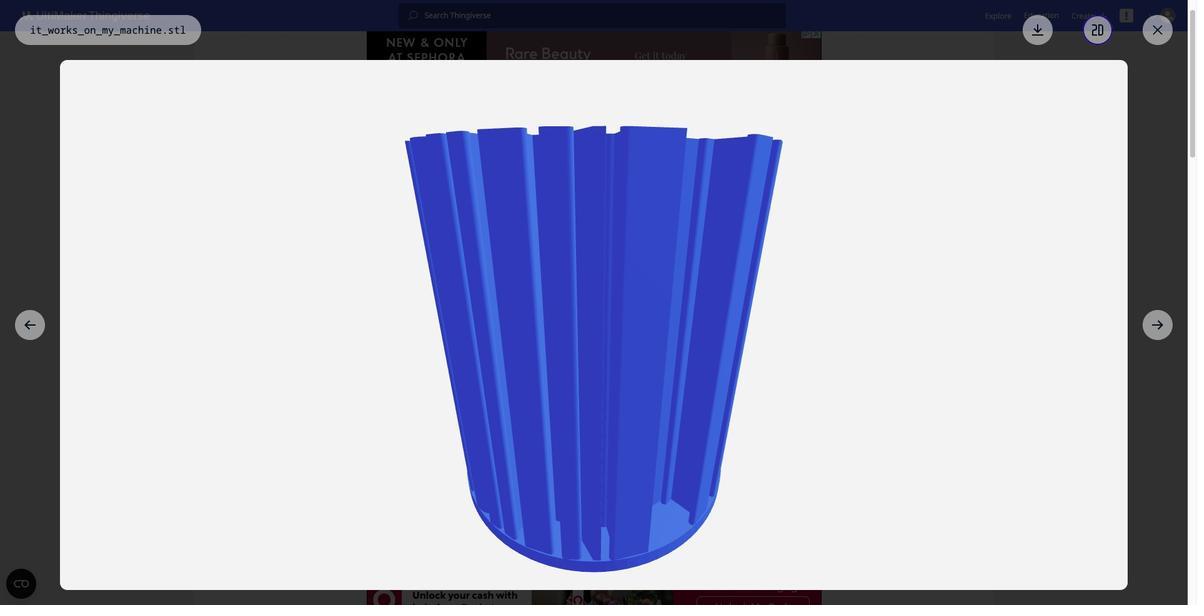 Task type: vqa. For each thing, say whether or not it's contained in the screenshot.
the 0 related to pmoews
no



Task type: locate. For each thing, give the bounding box(es) containing it.
create button
[[1072, 10, 1108, 21]]

0 vertical spatial advertisement element
[[367, 28, 822, 84]]

explore
[[986, 10, 1012, 21]]

explore button
[[986, 10, 1012, 21]]

2 advertisement element from the top
[[367, 574, 822, 605]]

thing
[[744, 515, 774, 528]]

it_works_on_my_machine.stl
[[30, 23, 186, 37]]

watch
[[620, 515, 650, 528]]

1 advertisement element from the top
[[367, 28, 822, 84]]

carousel image representing the 3d design. either an user-provided picture or a 3d render. image
[[209, 179, 866, 491]]

Search Thingiverse text field
[[418, 11, 787, 21]]

advertisement element
[[367, 28, 822, 84], [367, 574, 822, 605]]

it_works_on_my_machine.stl dialog
[[0, 0, 1188, 605]]

create
[[1072, 10, 1095, 21]]

post a remix
[[496, 515, 568, 528]]

!
[[1126, 8, 1129, 23]]

report thing
[[702, 515, 774, 528]]

report
[[702, 515, 738, 528]]

1 vertical spatial advertisement element
[[367, 574, 822, 605]]

education
[[1025, 10, 1060, 21]]

! link
[[1120, 8, 1134, 23]]

avatar image
[[1161, 8, 1176, 23]]

post a remix link
[[481, 506, 601, 536]]



Task type: describe. For each thing, give the bounding box(es) containing it.
plusicon image
[[1100, 12, 1108, 20]]

characters
[[299, 133, 359, 147]]

makerbot logo image
[[13, 8, 165, 23]]

13,
[[400, 151, 415, 163]]

a
[[526, 515, 532, 528]]

january
[[358, 151, 394, 163]]

post
[[496, 515, 520, 528]]

2016
[[421, 151, 442, 163]]

characters container generator january 13, 2016
[[299, 133, 479, 163]]

watch button
[[605, 506, 684, 536]]

education link
[[1025, 9, 1060, 23]]

report thing link
[[687, 506, 808, 536]]

open widget image
[[6, 569, 36, 599]]

generator
[[425, 133, 479, 147]]

container
[[365, 133, 419, 147]]

search control image
[[408, 11, 418, 21]]

remix
[[538, 515, 568, 528]]



